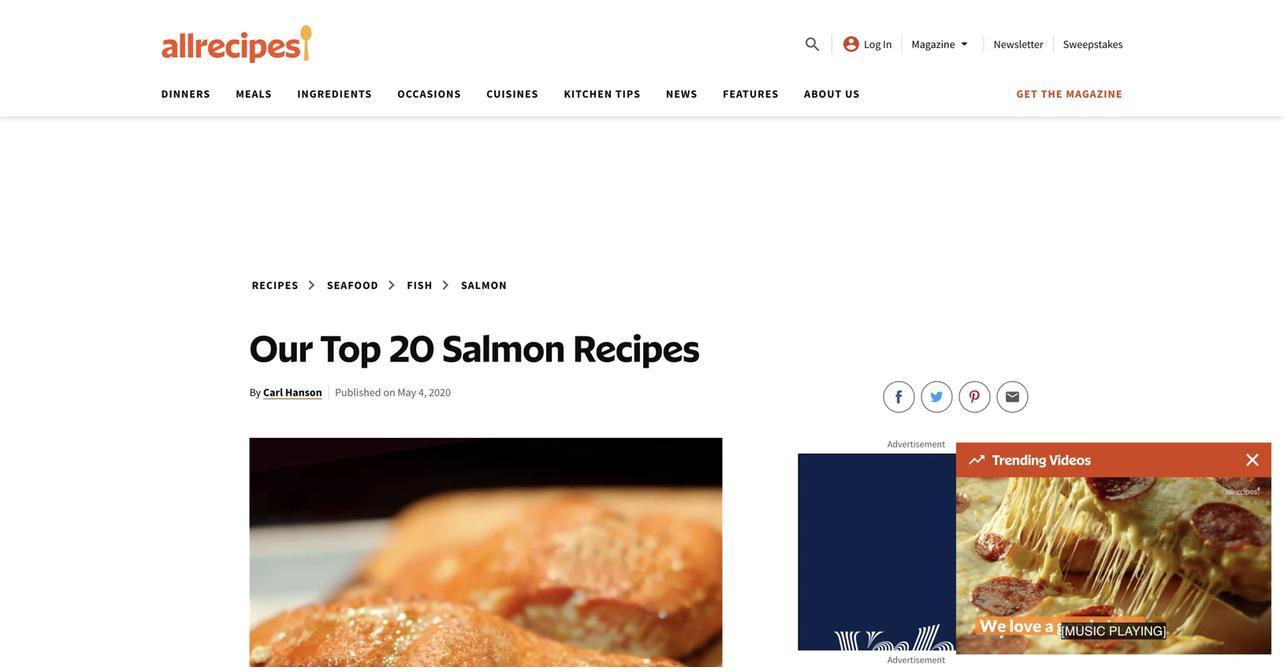 Task type: vqa. For each thing, say whether or not it's contained in the screenshot.
orange
no



Task type: locate. For each thing, give the bounding box(es) containing it.
2 chevron_right image from the left
[[382, 276, 401, 295]]

cuisines link
[[487, 87, 539, 101]]

navigation containing dinners
[[149, 82, 1123, 117]]

occasions link
[[398, 87, 461, 101]]

news
[[666, 87, 698, 101]]

fish link
[[405, 275, 435, 296]]

features link
[[723, 87, 779, 101]]

close image
[[1247, 454, 1259, 467]]

banner
[[0, 0, 1285, 117]]

chevron_right image left 'fish'
[[382, 276, 401, 295]]

salmon up our top 20 salmon recipes
[[461, 278, 507, 293]]

hanson
[[285, 386, 322, 400]]

banner containing log in
[[0, 0, 1285, 117]]

sweepstakes link
[[1064, 37, 1123, 51]]

top
[[321, 326, 381, 371]]

3 chevron_right image from the left
[[436, 276, 455, 295]]

video player application
[[957, 478, 1272, 655]]

kitchen tips
[[564, 87, 641, 101]]

1 vertical spatial recipes
[[573, 326, 700, 371]]

carl
[[263, 386, 283, 400]]

cuisines
[[487, 87, 539, 101]]

the
[[1042, 87, 1064, 101]]

ingredients link
[[297, 87, 372, 101]]

get
[[1017, 87, 1039, 101]]

kitchen tips link
[[564, 87, 641, 101]]

search image
[[804, 35, 823, 54]]

0 vertical spatial salmon
[[461, 278, 507, 293]]

occasions
[[398, 87, 461, 101]]

2 horizontal spatial chevron_right image
[[436, 276, 455, 295]]

2020
[[429, 386, 451, 400]]

recipes
[[252, 278, 299, 293], [573, 326, 700, 371]]

chevron_right image
[[302, 276, 321, 295], [382, 276, 401, 295], [436, 276, 455, 295]]

by carl hanson
[[250, 386, 322, 400]]

newsletter
[[994, 37, 1044, 51]]

navigation
[[149, 82, 1123, 117]]

1 horizontal spatial recipes
[[573, 326, 700, 371]]

chevron_right image for fish
[[436, 276, 455, 295]]

salmon down 'salmon' 'link' at the left
[[443, 326, 566, 371]]

magazine
[[1067, 87, 1123, 101]]

us
[[846, 87, 860, 101]]

caret_down image
[[956, 35, 974, 54]]

0 horizontal spatial chevron_right image
[[302, 276, 321, 295]]

0 horizontal spatial recipes
[[252, 278, 299, 293]]

in
[[883, 37, 892, 51]]

meals link
[[236, 87, 272, 101]]

newsletter button
[[994, 37, 1044, 51]]

videos
[[1050, 452, 1091, 469]]

trending image
[[969, 456, 985, 465]]

fish
[[407, 278, 433, 293]]

by
[[250, 386, 261, 400]]

magazine
[[912, 37, 956, 51]]

dinners link
[[161, 87, 211, 101]]

kitchen
[[564, 87, 613, 101]]

chevron_right image right 'fish'
[[436, 276, 455, 295]]

0 vertical spatial recipes
[[252, 278, 299, 293]]

about us link
[[805, 87, 860, 101]]

seafood link
[[325, 275, 381, 296]]

1 chevron_right image from the left
[[302, 276, 321, 295]]

1 horizontal spatial chevron_right image
[[382, 276, 401, 295]]

chevron_right image right recipes link
[[302, 276, 321, 295]]

salmon
[[461, 278, 507, 293], [443, 326, 566, 371]]

trending
[[993, 452, 1047, 469]]

carl hanson link
[[263, 386, 322, 400]]



Task type: describe. For each thing, give the bounding box(es) containing it.
dinners
[[161, 87, 211, 101]]

chevron_right image for recipes
[[302, 276, 321, 295]]

tips
[[616, 87, 641, 101]]

account image
[[842, 35, 861, 54]]

may
[[398, 386, 416, 400]]

log in link
[[842, 35, 892, 54]]

published on may 4, 2020
[[335, 386, 451, 400]]

home image
[[161, 25, 313, 63]]

news link
[[666, 87, 698, 101]]

meals
[[236, 87, 272, 101]]

log
[[864, 37, 881, 51]]

about
[[805, 87, 843, 101]]

1 vertical spatial salmon
[[443, 326, 566, 371]]

trending videos
[[993, 452, 1091, 469]]

chevron_right image for seafood
[[382, 276, 401, 295]]

our
[[250, 326, 313, 371]]

salmon link
[[459, 275, 510, 296]]

our top 20 salmon recipes
[[250, 326, 700, 371]]

seafood
[[327, 278, 379, 293]]

recipes link
[[250, 275, 301, 296]]

about us
[[805, 87, 860, 101]]

20
[[389, 326, 435, 371]]

get the magazine link
[[1017, 87, 1123, 101]]

salmon inside 'link'
[[461, 278, 507, 293]]

on
[[383, 386, 395, 400]]

published
[[335, 386, 381, 400]]

ingredients
[[297, 87, 372, 101]]

magazine button
[[912, 35, 974, 54]]

4,
[[419, 386, 427, 400]]

features
[[723, 87, 779, 101]]

navigation inside banner
[[149, 82, 1123, 117]]

three center-cut salmon fillets on a wood plank for grilling image
[[250, 438, 723, 668]]

log in
[[864, 37, 892, 51]]

recipes inside recipes link
[[252, 278, 299, 293]]

get the magazine
[[1017, 87, 1123, 101]]

advertisement region
[[799, 454, 1035, 651]]

sweepstakes
[[1064, 37, 1123, 51]]



